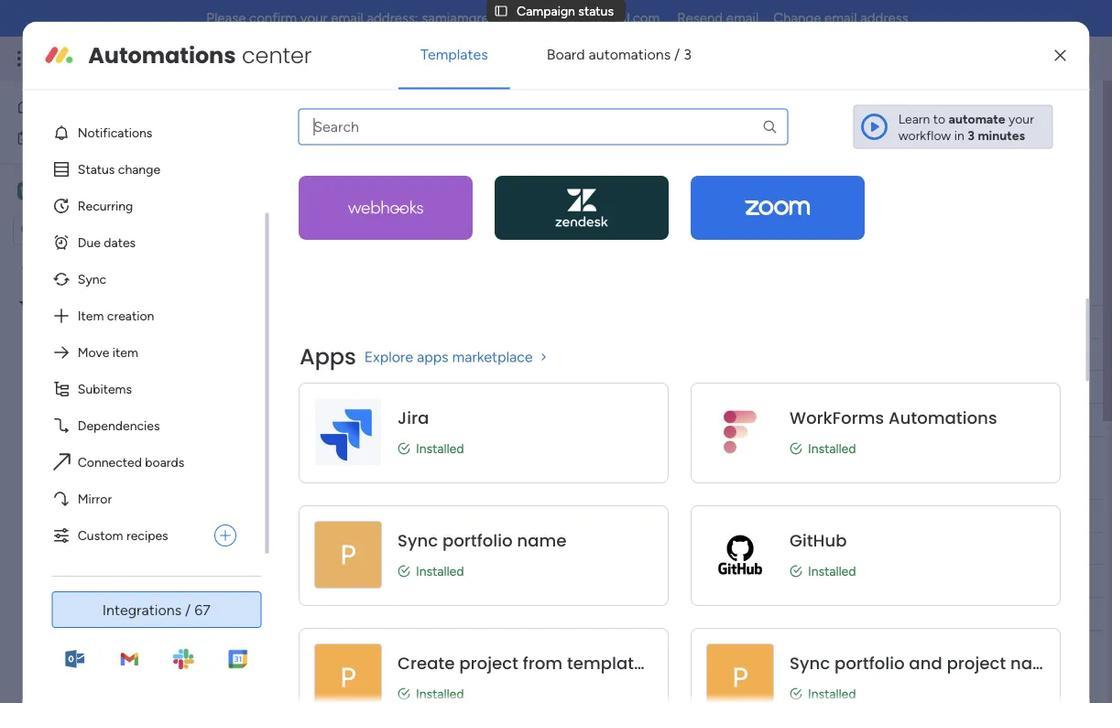 Task type: locate. For each thing, give the bounding box(es) containing it.
here
[[447, 347, 472, 363]]

workspace
[[85, 182, 160, 200]]

0 vertical spatial more
[[861, 134, 891, 150]]

Search field
[[411, 212, 466, 237]]

add view image
[[580, 169, 587, 183]]

2 email from the left
[[727, 10, 759, 27]]

p for create project from template automation
[[340, 662, 356, 695]]

team
[[470, 135, 500, 151]]

portfolio
[[442, 530, 512, 554], [834, 653, 905, 677]]

management
[[185, 48, 285, 69]]

create project from template automation
[[397, 653, 748, 677]]

invite / 1 button
[[949, 99, 1039, 128]]

/ inside button
[[1018, 106, 1023, 121]]

integrations / 67 button
[[52, 592, 261, 629]]

work right my
[[61, 130, 89, 146]]

0 vertical spatial automations
[[88, 40, 236, 71]]

email left address:
[[331, 10, 364, 27]]

more down plan,
[[503, 168, 533, 184]]

1 vertical spatial work
[[61, 130, 89, 146]]

and for green eggs and ham
[[113, 264, 135, 280]]

2 vertical spatial /
[[185, 602, 191, 619]]

team workload
[[395, 168, 481, 184]]

3 down automate
[[968, 128, 975, 143]]

email marketing
[[33, 296, 124, 311]]

own
[[398, 542, 422, 557]]

0 horizontal spatial in
[[803, 135, 813, 151]]

main table
[[306, 168, 367, 184]]

1 vertical spatial campaign status
[[279, 98, 472, 129]]

sort
[[682, 217, 707, 232]]

p
[[340, 540, 356, 573], [340, 662, 356, 695], [732, 662, 748, 695]]

status change option
[[37, 151, 250, 188]]

please confirm your email address: samiamgreeneggsnham27@gmail.com
[[207, 10, 660, 27]]

item for item
[[420, 508, 446, 524]]

item inside new item button
[[315, 217, 341, 232]]

campaign's
[[679, 135, 744, 151]]

0 horizontal spatial sync
[[77, 272, 106, 288]]

project
[[459, 653, 518, 677], [947, 653, 1006, 677]]

connected boards
[[77, 455, 184, 471]]

1 vertical spatial status
[[403, 98, 472, 129]]

1 vertical spatial more
[[503, 168, 533, 184]]

0 horizontal spatial 3
[[684, 46, 692, 63]]

workflow down learn
[[899, 128, 952, 143]]

track
[[582, 135, 611, 151]]

installed for create project from template automation
[[415, 688, 464, 703]]

0 horizontal spatial email
[[331, 10, 364, 27]]

0 vertical spatial campaign status
[[517, 3, 614, 19]]

3 down resend
[[684, 46, 692, 63]]

1 vertical spatial 3
[[968, 128, 975, 143]]

more right see at the top of the page
[[861, 134, 891, 150]]

0 vertical spatial /
[[675, 46, 680, 63]]

1 horizontal spatial portfolio
[[834, 653, 905, 677]]

name
[[517, 530, 566, 554]]

and for sync portfolio and project names
[[909, 653, 942, 677]]

sort button
[[653, 210, 718, 239]]

and
[[417, 135, 439, 151], [558, 135, 579, 151], [113, 264, 135, 280], [158, 358, 179, 374], [909, 653, 942, 677]]

item up move
[[77, 309, 103, 324]]

connected boards option
[[37, 445, 250, 481]]

templates
[[421, 46, 488, 63]]

0 horizontal spatial /
[[185, 602, 191, 619]]

email right change
[[825, 10, 857, 27]]

1 horizontal spatial project
[[947, 653, 1006, 677]]

team workload button
[[381, 161, 494, 191]]

1 horizontal spatial workflow
[[899, 128, 952, 143]]

notifications option
[[37, 115, 250, 151]]

0 horizontal spatial status
[[403, 98, 472, 129]]

mirror option
[[37, 481, 250, 518]]

0 vertical spatial work
[[148, 48, 181, 69]]

Search for a column type search field
[[298, 109, 789, 145]]

custom
[[77, 529, 123, 544]]

1 horizontal spatial sync
[[397, 530, 438, 554]]

0 vertical spatial item
[[315, 217, 341, 232]]

campaign status up board
[[517, 3, 614, 19]]

boards
[[145, 455, 184, 471]]

explore
[[364, 349, 413, 367]]

item up add you own campaign
[[420, 508, 446, 524]]

/ for integrations / 67
[[185, 602, 191, 619]]

in
[[955, 128, 965, 143], [803, 135, 813, 151]]

0 vertical spatial 3
[[684, 46, 692, 63]]

in inside "your workflow in"
[[955, 128, 965, 143]]

1 horizontal spatial status
[[579, 3, 614, 19]]

your
[[300, 10, 328, 27], [1009, 111, 1035, 127], [442, 135, 467, 151], [614, 135, 640, 151]]

list box
[[37, 105, 269, 555], [0, 253, 234, 629]]

0 horizontal spatial work
[[61, 130, 89, 146]]

to right here
[[476, 347, 488, 363]]

work for monday
[[148, 48, 181, 69]]

1 vertical spatial item
[[77, 309, 103, 324]]

67
[[194, 602, 211, 619]]

in left one at the right of the page
[[803, 135, 813, 151]]

your right track
[[614, 135, 640, 151]]

home image
[[16, 97, 35, 115]]

your workflow in
[[899, 111, 1035, 143]]

angle down image
[[357, 218, 366, 231]]

0 horizontal spatial to
[[476, 347, 488, 363]]

move
[[77, 345, 109, 361]]

2 project from the left
[[947, 653, 1006, 677]]

workspace image
[[20, 181, 33, 201]]

dapulse integrations image
[[727, 169, 741, 183]]

1 vertical spatial automations
[[888, 408, 997, 431]]

➡️
[[595, 347, 608, 363]]

green
[[43, 264, 78, 280]]

status
[[77, 162, 114, 178]]

you right add at the bottom of the page
[[373, 542, 394, 557]]

upcoming
[[315, 469, 402, 493]]

you right help
[[393, 135, 414, 151]]

3 email from the left
[[825, 10, 857, 27]]

new item
[[285, 217, 341, 232]]

main
[[306, 168, 334, 184]]

project left from
[[459, 653, 518, 677]]

0 horizontal spatial more
[[503, 168, 533, 184]]

status up board automations / 3
[[579, 3, 614, 19]]

invite / 1
[[983, 106, 1031, 121]]

email for change email address
[[825, 10, 857, 27]]

to right how
[[550, 347, 562, 363]]

eggs
[[82, 264, 110, 280]]

2 horizontal spatial /
[[1018, 106, 1023, 121]]

1 vertical spatial sync
[[397, 530, 438, 554]]

campaign
[[517, 3, 576, 19], [279, 98, 398, 129], [63, 358, 122, 374], [574, 509, 632, 524]]

to right learn
[[934, 111, 946, 127]]

recurring option
[[37, 188, 250, 225]]

installed for jira
[[415, 442, 464, 458]]

create
[[397, 653, 454, 677]]

workflow inside "your workflow in"
[[899, 128, 952, 143]]

/ down resend
[[675, 46, 680, 63]]

2 horizontal spatial email
[[825, 10, 857, 27]]

project left names
[[947, 653, 1006, 677]]

Campaign status field
[[274, 98, 476, 129]]

/ left "1"
[[1018, 106, 1023, 121]]

0 vertical spatial status
[[579, 3, 614, 19]]

hi
[[346, 347, 359, 363]]

0 vertical spatial portfolio
[[442, 530, 512, 554]]

2 vertical spatial item
[[420, 508, 446, 524]]

0 horizontal spatial item
[[77, 309, 103, 324]]

p for sync portfolio and project names
[[732, 662, 748, 695]]

resend email
[[678, 10, 759, 27]]

integrations / 67
[[102, 602, 211, 619]]

hide
[[753, 217, 780, 232]]

0 vertical spatial sync
[[77, 272, 106, 288]]

status up team at the top left of page
[[403, 98, 472, 129]]

3
[[684, 46, 692, 63], [968, 128, 975, 143]]

explore apps marketplace link
[[364, 349, 551, 367]]

sync for sync portfolio name
[[397, 530, 438, 554]]

in down learn to automate
[[955, 128, 965, 143]]

hide button
[[723, 210, 791, 239]]

installed for github
[[808, 565, 856, 580]]

address:
[[367, 10, 419, 27]]

team
[[395, 168, 425, 184]]

ideas
[[125, 358, 155, 374]]

email right resend
[[727, 10, 759, 27]]

item for item creation
[[77, 309, 103, 324]]

work right monday
[[148, 48, 181, 69]]

sam's workspace
[[42, 182, 160, 200]]

1 horizontal spatial work
[[148, 48, 181, 69]]

campaigns
[[407, 469, 503, 493]]

Goal field
[[1026, 506, 1062, 527]]

2 horizontal spatial item
[[420, 508, 446, 524]]

1 horizontal spatial item
[[315, 217, 341, 232]]

1 vertical spatial /
[[1018, 106, 1023, 121]]

your up minutes
[[1009, 111, 1035, 127]]

1 horizontal spatial /
[[675, 46, 680, 63]]

/ left 67
[[185, 602, 191, 619]]

2 vertical spatial sync
[[789, 653, 830, 677]]

1 vertical spatial portfolio
[[834, 653, 905, 677]]

add
[[346, 542, 370, 557]]

1 horizontal spatial more
[[861, 134, 891, 150]]

green eggs and ham
[[43, 264, 165, 280]]

workspace image
[[17, 181, 36, 201]]

sent
[[315, 664, 353, 687]]

my work button
[[11, 123, 197, 153]]

filter button
[[561, 210, 647, 239]]

hi there! 👋  click here to learn how to start ➡️
[[346, 347, 608, 363]]

sam's
[[42, 182, 82, 200]]

and for campaign ideas and requests
[[158, 358, 179, 374]]

automations
[[589, 46, 671, 63]]

marketplace
[[452, 349, 532, 367]]

monday work management
[[82, 48, 285, 69]]

campaign inside field
[[574, 509, 632, 524]]

/ inside button
[[185, 602, 191, 619]]

None search field
[[298, 109, 789, 145]]

filter
[[590, 217, 619, 232]]

👋
[[400, 347, 412, 363]]

status change
[[77, 162, 160, 178]]

2 horizontal spatial sync
[[789, 653, 830, 677]]

recurring
[[77, 199, 133, 214]]

item inside item creation option
[[77, 309, 103, 324]]

0 horizontal spatial project
[[459, 653, 518, 677]]

1 horizontal spatial email
[[727, 10, 759, 27]]

campaign status up help
[[279, 98, 472, 129]]

due dates option
[[37, 225, 250, 261]]

1 horizontal spatial in
[[955, 128, 965, 143]]

option
[[0, 256, 234, 259]]

sync inside option
[[77, 272, 106, 288]]

you
[[393, 135, 414, 151], [373, 542, 394, 557]]

automate
[[949, 111, 1006, 127]]

portfolio for and
[[834, 653, 905, 677]]

1 vertical spatial you
[[373, 542, 394, 557]]

1 horizontal spatial 3
[[968, 128, 975, 143]]

2 horizontal spatial to
[[934, 111, 946, 127]]

person
[[505, 217, 544, 232]]

0 horizontal spatial portfolio
[[442, 530, 512, 554]]

workflow up integrate
[[747, 135, 800, 151]]

1 email from the left
[[331, 10, 364, 27]]

0 horizontal spatial automations
[[88, 40, 236, 71]]

1 horizontal spatial to
[[550, 347, 562, 363]]

dates
[[103, 235, 135, 251]]

item right new
[[315, 217, 341, 232]]

work inside button
[[61, 130, 89, 146]]

1 horizontal spatial campaign status
[[517, 3, 614, 19]]

person button
[[476, 210, 555, 239]]



Task type: vqa. For each thing, say whether or not it's contained in the screenshot.
Fri
no



Task type: describe. For each thing, give the bounding box(es) containing it.
more button
[[494, 161, 568, 191]]

sam's workspace button
[[13, 176, 182, 207]]

Account field
[[728, 506, 787, 527]]

1 project from the left
[[459, 653, 518, 677]]

list box containing green eggs and ham
[[0, 253, 234, 629]]

1 horizontal spatial automations
[[888, 408, 997, 431]]

email for resend email
[[727, 10, 759, 27]]

creation
[[107, 309, 154, 324]]

arrow down image
[[625, 214, 647, 236]]

click
[[416, 347, 444, 363]]

owner
[[635, 509, 671, 524]]

sync portfolio and project names
[[789, 653, 1069, 677]]

integrations
[[102, 602, 182, 619]]

dependencies
[[77, 419, 159, 434]]

see more link
[[834, 133, 892, 151]]

add to favorites image
[[516, 104, 534, 122]]

/ for invite / 1
[[1018, 106, 1023, 121]]

mirror
[[77, 492, 112, 508]]

how
[[522, 347, 547, 363]]

center
[[242, 40, 312, 71]]

board automations / 3 button
[[525, 33, 714, 77]]

Sent field
[[311, 664, 357, 687]]

learn
[[491, 347, 519, 363]]

new
[[285, 217, 312, 232]]

goal
[[1031, 509, 1057, 524]]

resend
[[678, 10, 723, 27]]

campaign ideas and requests
[[63, 358, 232, 374]]

this
[[280, 135, 304, 151]]

custom recipes option
[[37, 518, 206, 555]]

email
[[33, 296, 64, 311]]

move item option
[[37, 335, 250, 371]]

show board description image
[[484, 104, 506, 123]]

start
[[565, 347, 592, 363]]

select product image
[[16, 49, 35, 68]]

recipes
[[126, 529, 168, 544]]

installed for workforms automations
[[808, 442, 856, 458]]

list box containing notifications
[[37, 105, 269, 555]]

work for my
[[61, 130, 89, 146]]

activity
[[862, 106, 906, 121]]

account
[[733, 509, 782, 524]]

workspace.
[[841, 135, 906, 151]]

change
[[774, 10, 822, 27]]

your inside "your workflow in"
[[1009, 111, 1035, 127]]

integrate
[[748, 168, 801, 184]]

automations  center image
[[44, 41, 74, 70]]

/ inside "button"
[[675, 46, 680, 63]]

Audience field
[[854, 506, 918, 527]]

sync option
[[37, 261, 250, 298]]

from
[[522, 653, 562, 677]]

learn to automate
[[899, 111, 1006, 127]]

workforms
[[789, 408, 884, 431]]

ham
[[138, 264, 165, 280]]

item creation option
[[37, 298, 250, 335]]

search image
[[762, 119, 779, 135]]

p for sync portfolio name
[[340, 540, 356, 573]]

0 horizontal spatial workflow
[[747, 135, 800, 151]]

see more
[[836, 134, 891, 150]]

3 minutes
[[968, 128, 1026, 143]]

v2 search image
[[397, 214, 411, 235]]

apps
[[416, 349, 448, 367]]

subitems
[[77, 382, 132, 398]]

sam green image
[[1061, 44, 1091, 73]]

new item button
[[278, 210, 349, 239]]

due
[[77, 235, 100, 251]]

item creation
[[77, 309, 154, 324]]

campaign owner
[[574, 509, 671, 524]]

installed for sync portfolio and project names
[[808, 688, 856, 703]]

due dates
[[77, 235, 135, 251]]

please
[[207, 10, 246, 27]]

samiamgreeneggsnham27@gmail.com
[[422, 10, 660, 27]]

subitems option
[[37, 371, 250, 408]]

upcoming campaigns
[[315, 469, 503, 493]]

board
[[307, 135, 340, 151]]

entire
[[643, 135, 676, 151]]

portfolio for name
[[442, 530, 512, 554]]

names
[[1010, 653, 1069, 677]]

activity button
[[855, 99, 941, 128]]

connected
[[77, 455, 142, 471]]

jira
[[397, 408, 429, 431]]

my work
[[40, 130, 89, 146]]

campaign inside list box
[[63, 358, 122, 374]]

caret down image
[[19, 297, 27, 310]]

learn
[[899, 111, 931, 127]]

0 vertical spatial you
[[393, 135, 414, 151]]

workforms automations
[[789, 408, 997, 431]]

change email address link
[[774, 10, 909, 27]]

1
[[1026, 106, 1031, 121]]

Search in workspace field
[[38, 220, 153, 241]]

confirm
[[249, 10, 297, 27]]

marketing
[[67, 296, 124, 311]]

your left team at the top left of page
[[442, 135, 467, 151]]

sync for sync portfolio and project names
[[789, 653, 830, 677]]

change email address
[[774, 10, 909, 27]]

dependencies option
[[37, 408, 250, 445]]

explore apps marketplace
[[364, 349, 532, 367]]

sync for sync
[[77, 272, 106, 288]]

template
[[567, 653, 644, 677]]

more inside more button
[[503, 168, 533, 184]]

workload
[[428, 168, 481, 184]]

automations center
[[88, 40, 312, 71]]

board
[[547, 46, 585, 63]]

0 horizontal spatial campaign status
[[279, 98, 472, 129]]

move item
[[77, 345, 138, 361]]

see plans image
[[304, 47, 321, 70]]

Upcoming campaigns field
[[311, 469, 508, 493]]

there!
[[362, 347, 396, 363]]

change
[[118, 162, 160, 178]]

this board will help you and your team plan, run, and track your entire campaign's workflow in one workspace.
[[280, 135, 906, 151]]

monday
[[82, 48, 144, 69]]

your up see plans image
[[300, 10, 328, 27]]

3 inside "button"
[[684, 46, 692, 63]]

installed for sync portfolio name
[[415, 565, 464, 580]]

workspace selection element
[[17, 180, 161, 204]]

resend email link
[[678, 10, 759, 27]]

more inside the see more link
[[861, 134, 891, 150]]

Campaign owner field
[[569, 506, 676, 527]]

table
[[337, 168, 367, 184]]

will
[[343, 135, 362, 151]]

invite
[[983, 106, 1015, 121]]

main table button
[[278, 161, 381, 191]]



